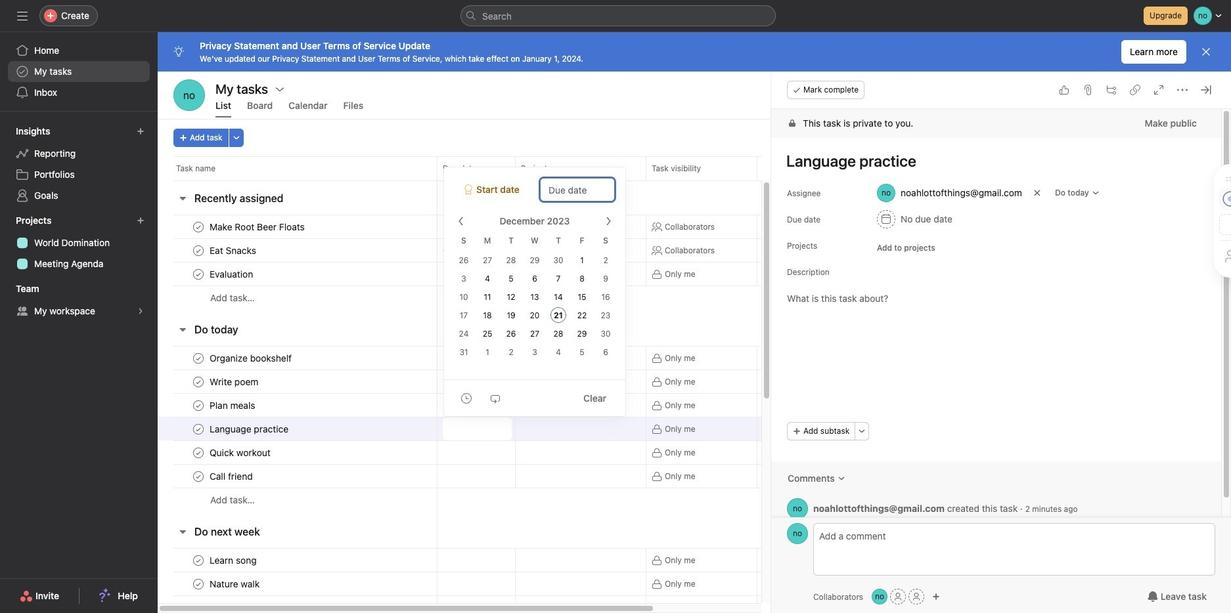 Task type: vqa. For each thing, say whether or not it's contained in the screenshot.
2nd Task name text box from the top
yes



Task type: locate. For each thing, give the bounding box(es) containing it.
mark complete image inside eat snacks cell
[[191, 243, 206, 259]]

Mark complete checkbox
[[191, 219, 206, 235], [191, 266, 206, 282], [191, 351, 206, 366], [191, 469, 206, 485], [191, 553, 206, 569], [191, 600, 206, 614]]

0 vertical spatial open user profile image
[[787, 499, 808, 520]]

task name text field inside organize bookshelf cell
[[207, 352, 296, 365]]

Mark complete checkbox
[[191, 243, 206, 259], [191, 374, 206, 390], [191, 398, 206, 414], [191, 422, 206, 437], [191, 445, 206, 461], [191, 577, 206, 592]]

task name text field inside eat snacks cell
[[207, 244, 260, 257]]

4 mark complete image from the top
[[191, 422, 206, 437]]

1 mark complete image from the top
[[191, 219, 206, 235]]

Task Name text field
[[778, 146, 1206, 176]]

mark complete image inside call friend cell
[[191, 469, 206, 485]]

1 collapse task list for this section image from the top
[[177, 193, 188, 204]]

mark complete checkbox inside bake dessert cell
[[191, 600, 206, 614]]

linked projects for quick workout cell
[[515, 441, 647, 465]]

mark complete checkbox for task name text field within "nature walk" cell
[[191, 577, 206, 592]]

task name text field inside quick workout cell
[[207, 447, 275, 460]]

5 mark complete image from the top
[[191, 469, 206, 485]]

mark complete image inside evaluation cell
[[191, 266, 206, 282]]

mark complete image for eat snacks cell
[[191, 243, 206, 259]]

4 task name text field from the top
[[207, 554, 261, 567]]

mark complete checkbox for task name text field in write poem cell
[[191, 374, 206, 390]]

1 mark complete checkbox from the top
[[191, 243, 206, 259]]

mark complete image inside the make root beer floats cell
[[191, 219, 206, 235]]

5 task name text field from the top
[[207, 423, 293, 436]]

2 mark complete image from the top
[[191, 374, 206, 390]]

3 task name text field from the top
[[207, 470, 257, 483]]

column header
[[173, 156, 441, 181]]

1 mark complete checkbox from the top
[[191, 219, 206, 235]]

quick workout cell
[[158, 441, 438, 465]]

task name text field inside write poem cell
[[207, 376, 262, 389]]

mark complete checkbox inside plan meals cell
[[191, 398, 206, 414]]

mark complete image inside "nature walk" cell
[[191, 577, 206, 592]]

task name text field inside bake dessert cell
[[207, 602, 269, 614]]

mark complete image for plan meals cell
[[191, 398, 206, 414]]

7 task name text field from the top
[[207, 578, 264, 591]]

2 mark complete checkbox from the top
[[191, 374, 206, 390]]

mark complete image inside organize bookshelf cell
[[191, 351, 206, 366]]

mark complete image inside plan meals cell
[[191, 398, 206, 414]]

Task name text field
[[207, 220, 309, 234], [207, 244, 260, 257], [207, 470, 257, 483], [207, 554, 261, 567], [207, 602, 269, 614]]

projects element
[[0, 209, 158, 277]]

1 task name text field from the top
[[207, 220, 309, 234]]

3 mark complete checkbox from the top
[[191, 398, 206, 414]]

task name text field inside learn song cell
[[207, 554, 261, 567]]

linked projects for nature walk cell
[[515, 572, 647, 597]]

Task name text field
[[207, 268, 257, 281], [207, 352, 296, 365], [207, 376, 262, 389], [207, 399, 259, 412], [207, 423, 293, 436], [207, 447, 275, 460], [207, 578, 264, 591]]

view profile settings image
[[173, 80, 205, 111]]

make root beer floats cell
[[158, 215, 438, 239]]

language practice cell
[[158, 417, 438, 442]]

3 mark complete image from the top
[[191, 266, 206, 282]]

2 mark complete checkbox from the top
[[191, 266, 206, 282]]

mark complete checkbox inside eat snacks cell
[[191, 243, 206, 259]]

task name text field for mark complete icon inside the "nature walk" cell
[[207, 578, 264, 591]]

mark complete checkbox inside call friend cell
[[191, 469, 206, 485]]

task name text field for mark complete image within language practice cell
[[207, 423, 293, 436]]

None text field
[[443, 418, 512, 441]]

mark complete checkbox inside learn song cell
[[191, 553, 206, 569]]

task name text field inside "nature walk" cell
[[207, 578, 264, 591]]

more actions image
[[232, 134, 240, 142]]

organize bookshelf cell
[[158, 346, 438, 371]]

close details image
[[1201, 85, 1212, 95]]

mark complete image inside quick workout cell
[[191, 445, 206, 461]]

task name text field inside evaluation cell
[[207, 268, 257, 281]]

2 task name text field from the top
[[207, 352, 296, 365]]

6 mark complete checkbox from the top
[[191, 600, 206, 614]]

4 mark complete checkbox from the top
[[191, 422, 206, 437]]

mark complete checkbox inside quick workout cell
[[191, 445, 206, 461]]

1 task name text field from the top
[[207, 268, 257, 281]]

more actions for this task image
[[1178, 85, 1188, 95]]

2 collapse task list for this section image from the top
[[177, 527, 188, 538]]

collapse task list for this section image
[[177, 193, 188, 204], [177, 527, 188, 538]]

5 mark complete checkbox from the top
[[191, 445, 206, 461]]

mark complete checkbox inside write poem cell
[[191, 374, 206, 390]]

task name text field for mark complete image inside the evaluation cell
[[207, 268, 257, 281]]

main content inside language practice dialog
[[771, 109, 1222, 536]]

3 task name text field from the top
[[207, 376, 262, 389]]

teams element
[[0, 277, 158, 325]]

task name text field for mark complete icon in the plan meals cell
[[207, 399, 259, 412]]

mark complete checkbox inside "nature walk" cell
[[191, 577, 206, 592]]

new project or portfolio image
[[137, 217, 145, 225]]

1 vertical spatial open user profile image
[[787, 524, 808, 545]]

6 task name text field from the top
[[207, 447, 275, 460]]

add subtask image
[[1107, 85, 1117, 95]]

collapse task list for this section image
[[177, 325, 188, 335]]

mark complete checkbox for evaluation cell at the top left of the page
[[191, 266, 206, 282]]

add time image
[[461, 393, 472, 404]]

task name text field inside plan meals cell
[[207, 399, 259, 412]]

task name text field for learn song cell
[[207, 554, 261, 567]]

linked projects for learn song cell
[[515, 549, 647, 573]]

call friend cell
[[158, 465, 438, 489]]

mark complete image inside bake dessert cell
[[191, 600, 206, 614]]

mark complete image for bake dessert cell
[[191, 600, 206, 614]]

mark complete checkbox inside evaluation cell
[[191, 266, 206, 282]]

task name text field inside call friend cell
[[207, 470, 257, 483]]

row
[[158, 156, 890, 181], [173, 180, 874, 181], [158, 215, 890, 239], [158, 239, 890, 263], [158, 262, 890, 286], [158, 286, 890, 310], [158, 346, 890, 371], [158, 370, 890, 394], [158, 394, 890, 418], [158, 417, 890, 442], [158, 441, 890, 465], [158, 465, 890, 489], [158, 488, 890, 513], [158, 549, 890, 573], [158, 572, 890, 597], [158, 596, 890, 614]]

1 vertical spatial collapse task list for this section image
[[177, 527, 188, 538]]

5 mark complete image from the top
[[191, 553, 206, 569]]

task name text field inside the make root beer floats cell
[[207, 220, 309, 234]]

5 task name text field from the top
[[207, 602, 269, 614]]

mark complete checkbox inside organize bookshelf cell
[[191, 351, 206, 366]]

4 mark complete image from the top
[[191, 445, 206, 461]]

collapse task list for this section image for mark complete checkbox in the the make root beer floats cell
[[177, 193, 188, 204]]

set to repeat image
[[490, 393, 501, 404]]

mark complete image
[[191, 351, 206, 366], [191, 374, 206, 390], [191, 398, 206, 414], [191, 445, 206, 461], [191, 469, 206, 485], [191, 577, 206, 592]]

3 mark complete checkbox from the top
[[191, 351, 206, 366]]

show options image
[[275, 84, 285, 94], [497, 165, 505, 173], [628, 165, 635, 173]]

mark complete checkbox for the make root beer floats cell
[[191, 219, 206, 235]]

open user profile image
[[787, 499, 808, 520], [787, 524, 808, 545]]

task name text field for bake dessert cell
[[207, 602, 269, 614]]

4 task name text field from the top
[[207, 399, 259, 412]]

6 mark complete image from the top
[[191, 600, 206, 614]]

mark complete image
[[191, 219, 206, 235], [191, 243, 206, 259], [191, 266, 206, 282], [191, 422, 206, 437], [191, 553, 206, 569], [191, 600, 206, 614]]

task name text field for eat snacks cell
[[207, 244, 260, 257]]

2 mark complete image from the top
[[191, 243, 206, 259]]

4 mark complete checkbox from the top
[[191, 469, 206, 485]]

language practice dialog
[[771, 72, 1231, 614]]

task name text field for mark complete icon in quick workout cell
[[207, 447, 275, 460]]

mark complete image inside write poem cell
[[191, 374, 206, 390]]

mark complete checkbox for task name text field in plan meals cell
[[191, 398, 206, 414]]

mark complete image inside learn song cell
[[191, 553, 206, 569]]

main content
[[771, 109, 1222, 536]]

3 mark complete image from the top
[[191, 398, 206, 414]]

mark complete image inside language practice cell
[[191, 422, 206, 437]]

0 vertical spatial collapse task list for this section image
[[177, 193, 188, 204]]

5 mark complete checkbox from the top
[[191, 553, 206, 569]]

0 horizontal spatial show options image
[[275, 84, 285, 94]]

task name text field inside language practice cell
[[207, 423, 293, 436]]

mark complete checkbox inside language practice cell
[[191, 422, 206, 437]]

6 mark complete checkbox from the top
[[191, 577, 206, 592]]

2 open user profile image from the top
[[787, 524, 808, 545]]

2 task name text field from the top
[[207, 244, 260, 257]]

Due date text field
[[540, 178, 615, 202]]

6 mark complete image from the top
[[191, 577, 206, 592]]

mark complete checkbox for task name text field inside quick workout cell
[[191, 445, 206, 461]]

banner
[[158, 32, 1231, 72]]

dismiss image
[[1201, 47, 1212, 57]]

plan meals cell
[[158, 394, 438, 418]]

mark complete checkbox inside the make root beer floats cell
[[191, 219, 206, 235]]

1 mark complete image from the top
[[191, 351, 206, 366]]



Task type: describe. For each thing, give the bounding box(es) containing it.
task name text field for call friend cell
[[207, 470, 257, 483]]

mark complete checkbox for call friend cell
[[191, 469, 206, 485]]

mark complete image for evaluation cell at the top left of the page
[[191, 266, 206, 282]]

task name text field for the make root beer floats cell
[[207, 220, 309, 234]]

mark complete checkbox for bake dessert cell
[[191, 600, 206, 614]]

bake dessert cell
[[158, 596, 438, 614]]

mark complete checkbox for learn song cell
[[191, 553, 206, 569]]

evaluation cell
[[158, 262, 438, 286]]

remove assignee image
[[1034, 189, 1042, 197]]

2 horizontal spatial show options image
[[628, 165, 635, 173]]

copy task link image
[[1130, 85, 1141, 95]]

mark complete image for organize bookshelf cell
[[191, 351, 206, 366]]

1 horizontal spatial show options image
[[497, 165, 505, 173]]

linked projects for call friend cell
[[515, 465, 647, 489]]

write poem cell
[[158, 370, 438, 394]]

task name text field for mark complete icon within organize bookshelf cell
[[207, 352, 296, 365]]

collapse task list for this section image for mark complete checkbox within learn song cell
[[177, 527, 188, 538]]

attachments: add a file to this task, language practice image
[[1083, 85, 1093, 95]]

task name text field for mark complete icon inside write poem cell
[[207, 376, 262, 389]]

header do today tree grid
[[158, 346, 890, 513]]

mark complete image for write poem cell
[[191, 374, 206, 390]]

move tasks between sections image
[[416, 425, 424, 433]]

add or remove collaborators image
[[872, 589, 888, 605]]

hide sidebar image
[[17, 11, 28, 21]]

global element
[[0, 32, 158, 111]]

nature walk cell
[[158, 572, 438, 597]]

mark complete image for the make root beer floats cell
[[191, 219, 206, 235]]

header do next week tree grid
[[158, 549, 890, 614]]

new insights image
[[137, 127, 145, 135]]

mark complete image for language practice cell
[[191, 422, 206, 437]]

mark complete checkbox for organize bookshelf cell
[[191, 351, 206, 366]]

mark complete image for call friend cell
[[191, 469, 206, 485]]

full screen image
[[1154, 85, 1164, 95]]

mark complete image for quick workout cell
[[191, 445, 206, 461]]

insights element
[[0, 120, 158, 209]]

see details, my workspace image
[[137, 308, 145, 315]]

mark complete image for learn song cell
[[191, 553, 206, 569]]

mark complete image for "nature walk" cell
[[191, 577, 206, 592]]

eat snacks cell
[[158, 239, 438, 263]]

0 likes. click to like this task image
[[1059, 85, 1070, 95]]

next month image
[[603, 216, 614, 227]]

previous month image
[[456, 216, 467, 227]]

comments image
[[838, 475, 846, 483]]

1 open user profile image from the top
[[787, 499, 808, 520]]

add or remove collaborators image
[[933, 593, 940, 601]]

mark complete checkbox for task name text field inside language practice cell
[[191, 422, 206, 437]]

mark complete checkbox for task name text box in the eat snacks cell
[[191, 243, 206, 259]]

learn song cell
[[158, 549, 438, 573]]

Search tasks, projects, and more text field
[[461, 5, 776, 26]]

header recently assigned tree grid
[[158, 215, 890, 310]]



